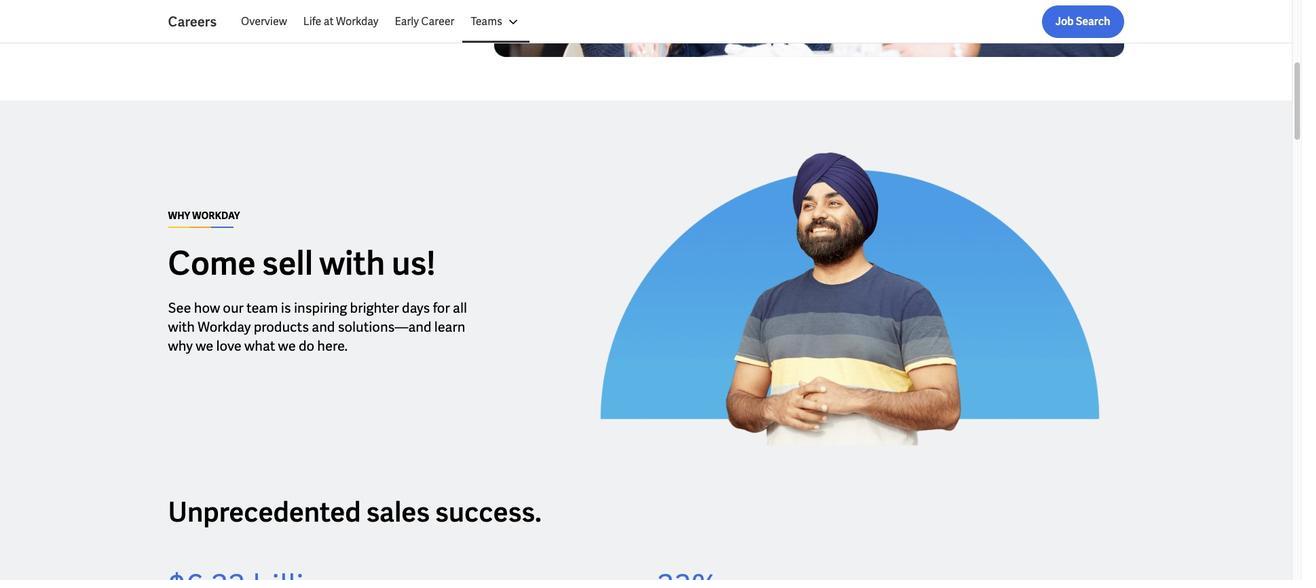 Task type: vqa. For each thing, say whether or not it's contained in the screenshot.
the Early Career
yes



Task type: locate. For each thing, give the bounding box(es) containing it.
here.
[[317, 337, 348, 355]]

overview
[[241, 14, 287, 29]]

brighter
[[350, 299, 399, 317]]

with up brighter
[[319, 242, 385, 284]]

is
[[281, 299, 291, 317]]

image of sales team image
[[494, 0, 1124, 57]]

we right 'why' on the left bottom of the page
[[196, 337, 213, 355]]

we left do
[[278, 337, 296, 355]]

1 vertical spatial with
[[168, 318, 195, 336]]

learn
[[434, 318, 465, 336]]

0 vertical spatial with
[[319, 242, 385, 284]]

1 horizontal spatial workday
[[336, 14, 378, 29]]

workday inside menu
[[336, 14, 378, 29]]

list containing overview
[[233, 5, 1124, 38]]

1 we from the left
[[196, 337, 213, 355]]

do
[[299, 337, 314, 355]]

see how our team is inspiring brighter days for all with workday products and solutions—and learn why we love what we do here.
[[168, 299, 467, 355]]

see
[[168, 299, 191, 317]]

workday right at
[[336, 14, 378, 29]]

love
[[216, 337, 242, 355]]

why
[[168, 337, 193, 355]]

job search link
[[1042, 5, 1124, 38]]

with up 'why' on the left bottom of the page
[[168, 318, 195, 336]]

1 horizontal spatial we
[[278, 337, 296, 355]]

unprecedented sales success.
[[168, 495, 542, 530]]

0 vertical spatial workday
[[336, 14, 378, 29]]

list
[[233, 5, 1124, 38]]

workday
[[336, 14, 378, 29], [198, 318, 251, 336]]

1 vertical spatial workday
[[198, 318, 251, 336]]

menu
[[233, 5, 529, 38]]

early career link
[[387, 5, 463, 38]]

workday inside see how our team is inspiring brighter days for all with workday products and solutions—and learn why we love what we do here.
[[198, 318, 251, 336]]

job search
[[1056, 14, 1110, 29]]

unprecedented
[[168, 495, 361, 530]]

0 horizontal spatial we
[[196, 337, 213, 355]]

success.
[[435, 495, 542, 530]]

with
[[319, 242, 385, 284], [168, 318, 195, 336]]

workday up the love
[[198, 318, 251, 336]]

0 horizontal spatial workday
[[198, 318, 251, 336]]

life at workday link
[[295, 5, 387, 38]]

why
[[168, 210, 190, 222]]

0 horizontal spatial with
[[168, 318, 195, 336]]

2 we from the left
[[278, 337, 296, 355]]

we
[[196, 337, 213, 355], [278, 337, 296, 355]]

overview link
[[233, 5, 295, 38]]

why workday
[[168, 210, 240, 222]]

why workday image of sales image
[[575, 144, 1124, 453]]

for
[[433, 299, 450, 317]]

workday
[[192, 210, 240, 222]]

team
[[246, 299, 278, 317]]

teams
[[471, 14, 502, 29]]



Task type: describe. For each thing, give the bounding box(es) containing it.
career
[[421, 14, 454, 29]]

careers
[[168, 13, 217, 31]]

sales
[[366, 495, 430, 530]]

early
[[395, 14, 419, 29]]

come
[[168, 242, 256, 284]]

search
[[1076, 14, 1110, 29]]

teams button
[[463, 5, 529, 38]]

life at workday
[[303, 14, 378, 29]]

us!
[[391, 242, 436, 284]]

solutions—and
[[338, 318, 431, 336]]

job
[[1056, 14, 1074, 29]]

what
[[244, 337, 275, 355]]

early career
[[395, 14, 454, 29]]

with inside see how our team is inspiring brighter days for all with workday products and solutions—and learn why we love what we do here.
[[168, 318, 195, 336]]

sell
[[262, 242, 313, 284]]

life
[[303, 14, 321, 29]]

1 horizontal spatial with
[[319, 242, 385, 284]]

come sell with us!
[[168, 242, 436, 284]]

products
[[254, 318, 309, 336]]

inspiring
[[294, 299, 347, 317]]

at
[[324, 14, 334, 29]]

our
[[223, 299, 244, 317]]

days
[[402, 299, 430, 317]]

menu containing overview
[[233, 5, 529, 38]]

careers link
[[168, 12, 233, 31]]

how
[[194, 299, 220, 317]]

all
[[453, 299, 467, 317]]

and
[[312, 318, 335, 336]]



